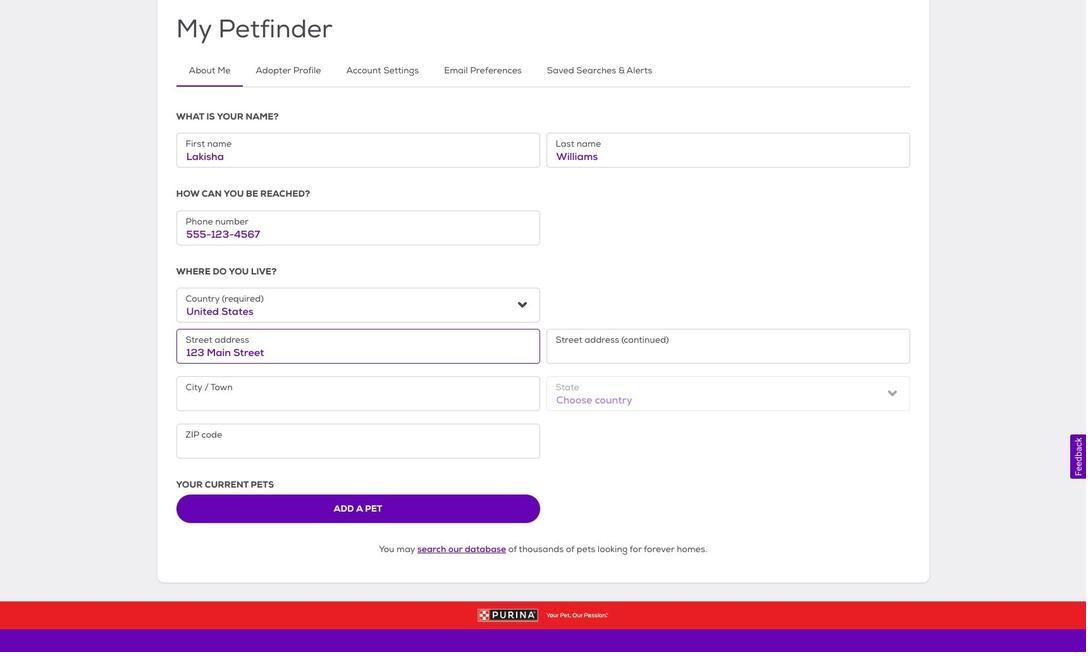 Task type: vqa. For each thing, say whether or not it's contained in the screenshot.
Purina Your Pet, Our Passion IMAGE
yes



Task type: locate. For each thing, give the bounding box(es) containing it.
None text field
[[176, 424, 540, 459]]

None text field
[[176, 133, 540, 168], [547, 133, 911, 168], [176, 210, 540, 245], [176, 329, 540, 364], [547, 329, 911, 364], [176, 377, 540, 411], [176, 133, 540, 168], [547, 133, 911, 168], [176, 210, 540, 245], [176, 329, 540, 364], [547, 329, 911, 364], [176, 377, 540, 411]]

footer
[[0, 602, 1087, 653]]



Task type: describe. For each thing, give the bounding box(es) containing it.
purina your pet, our passion image
[[0, 609, 1087, 622]]



